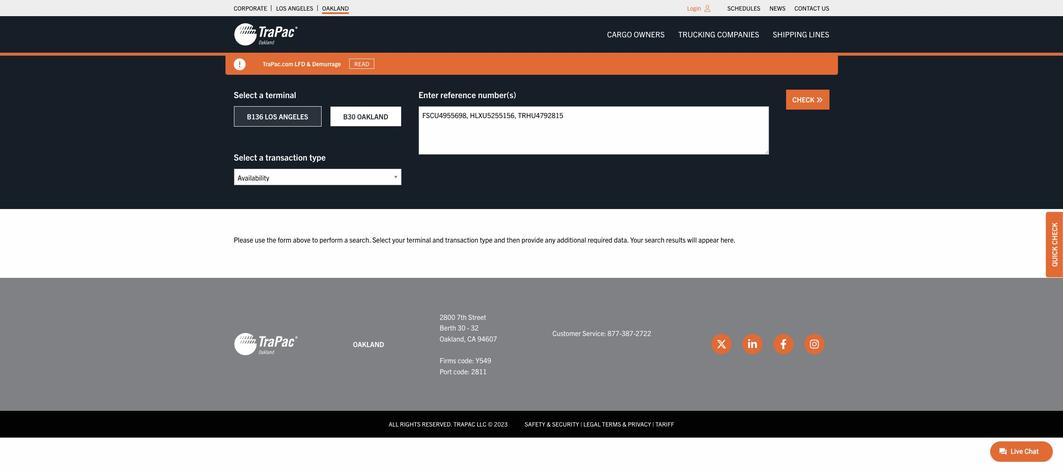 Task type: locate. For each thing, give the bounding box(es) containing it.
firms code:  y549 port code:  2811
[[440, 357, 491, 376]]

trucking
[[679, 29, 716, 39]]

1 | from the left
[[581, 421, 582, 429]]

1 horizontal spatial and
[[494, 236, 505, 244]]

port
[[440, 368, 452, 376]]

select left your
[[373, 236, 391, 244]]

angeles
[[288, 4, 313, 12], [279, 112, 308, 121]]

trucking companies link
[[672, 26, 767, 43]]

2 vertical spatial oakland
[[353, 340, 384, 349]]

1 vertical spatial solid image
[[817, 97, 823, 103]]

0 horizontal spatial terminal
[[266, 89, 296, 100]]

and left "then"
[[494, 236, 505, 244]]

solid image
[[234, 59, 246, 71], [817, 97, 823, 103]]

0 horizontal spatial and
[[433, 236, 444, 244]]

cargo owners
[[607, 29, 665, 39]]

2811
[[472, 368, 487, 376]]

angeles down select a terminal
[[279, 112, 308, 121]]

0 vertical spatial menu bar
[[723, 2, 834, 14]]

1 horizontal spatial terminal
[[407, 236, 431, 244]]

type
[[310, 152, 326, 163], [480, 236, 493, 244]]

schedules
[[728, 4, 761, 12]]

street
[[469, 313, 486, 322]]

legal
[[584, 421, 601, 429]]

please use the form above to perform a search. select your terminal and transaction type and then provide any additional required data. your search results will appear here.
[[234, 236, 736, 244]]

menu bar down light icon
[[601, 26, 837, 43]]

shipping
[[773, 29, 808, 39]]

terminal right your
[[407, 236, 431, 244]]

code: right port
[[454, 368, 470, 376]]

1 vertical spatial oakland image
[[234, 333, 298, 357]]

0 horizontal spatial |
[[581, 421, 582, 429]]

additional
[[557, 236, 586, 244]]

los right 'corporate'
[[276, 4, 287, 12]]

& right safety at the bottom of page
[[547, 421, 551, 429]]

demurrage
[[312, 60, 341, 68]]

footer
[[0, 278, 1064, 438]]

1 vertical spatial type
[[480, 236, 493, 244]]

select for select a terminal
[[234, 89, 257, 100]]

login link
[[688, 4, 702, 12]]

oakland
[[322, 4, 349, 12], [357, 112, 389, 121], [353, 340, 384, 349]]

login
[[688, 4, 702, 12]]

check inside check button
[[793, 95, 817, 104]]

terminal up b136 los angeles on the left
[[266, 89, 296, 100]]

& inside banner
[[307, 60, 311, 68]]

los
[[276, 4, 287, 12], [265, 112, 277, 121]]

7th
[[457, 313, 467, 322]]

and
[[433, 236, 444, 244], [494, 236, 505, 244]]

use
[[255, 236, 265, 244]]

check inside quick check link
[[1051, 223, 1059, 245]]

footer containing 2800 7th street
[[0, 278, 1064, 438]]

1 vertical spatial terminal
[[407, 236, 431, 244]]

a
[[259, 89, 264, 100], [259, 152, 264, 163], [345, 236, 348, 244]]

service:
[[583, 329, 606, 338]]

2722
[[636, 329, 652, 338]]

solid image inside check button
[[817, 97, 823, 103]]

0 vertical spatial oakland image
[[234, 23, 298, 46]]

reference
[[441, 89, 476, 100]]

select
[[234, 89, 257, 100], [234, 152, 257, 163], [373, 236, 391, 244]]

a left search.
[[345, 236, 348, 244]]

check
[[793, 95, 817, 104], [1051, 223, 1059, 245]]

| left tariff link
[[653, 421, 654, 429]]

1 vertical spatial code:
[[454, 368, 470, 376]]

0 vertical spatial oakland
[[322, 4, 349, 12]]

menu bar
[[723, 2, 834, 14], [601, 26, 837, 43]]

search.
[[350, 236, 371, 244]]

banner containing cargo owners
[[0, 16, 1064, 75]]

0 vertical spatial check
[[793, 95, 817, 104]]

& right lfd
[[307, 60, 311, 68]]

corporate
[[234, 4, 267, 12]]

1 vertical spatial a
[[259, 152, 264, 163]]

here.
[[721, 236, 736, 244]]

0 vertical spatial select
[[234, 89, 257, 100]]

b30 oakland
[[343, 112, 389, 121]]

1 horizontal spatial transaction
[[445, 236, 479, 244]]

read
[[355, 60, 370, 68]]

menu bar containing cargo owners
[[601, 26, 837, 43]]

1 vertical spatial angeles
[[279, 112, 308, 121]]

news link
[[770, 2, 786, 14]]

tariff link
[[656, 421, 675, 429]]

menu bar up shipping
[[723, 2, 834, 14]]

transaction
[[266, 152, 308, 163], [445, 236, 479, 244]]

and right your
[[433, 236, 444, 244]]

oakland image
[[234, 23, 298, 46], [234, 333, 298, 357]]

0 vertical spatial transaction
[[266, 152, 308, 163]]

1 horizontal spatial |
[[653, 421, 654, 429]]

1 vertical spatial menu bar
[[601, 26, 837, 43]]

any
[[545, 236, 556, 244]]

|
[[581, 421, 582, 429], [653, 421, 654, 429]]

1 horizontal spatial check
[[1051, 223, 1059, 245]]

banner
[[0, 16, 1064, 75]]

data.
[[614, 236, 629, 244]]

quick check link
[[1047, 212, 1064, 278]]

enter reference number(s)
[[419, 89, 517, 100]]

2 vertical spatial select
[[373, 236, 391, 244]]

0 vertical spatial code:
[[458, 357, 474, 365]]

0 vertical spatial solid image
[[234, 59, 246, 71]]

select down b136
[[234, 152, 257, 163]]

angeles left oakland link
[[288, 4, 313, 12]]

then
[[507, 236, 520, 244]]

0 vertical spatial los
[[276, 4, 287, 12]]

code: up the 2811
[[458, 357, 474, 365]]

safety
[[525, 421, 546, 429]]

all rights reserved. trapac llc © 2023
[[389, 421, 508, 429]]

0 horizontal spatial transaction
[[266, 152, 308, 163]]

above
[[293, 236, 311, 244]]

select a terminal
[[234, 89, 296, 100]]

& right terms
[[623, 421, 627, 429]]

-
[[467, 324, 470, 333]]

2 horizontal spatial &
[[623, 421, 627, 429]]

number(s)
[[478, 89, 517, 100]]

1 horizontal spatial solid image
[[817, 97, 823, 103]]

0 vertical spatial type
[[310, 152, 326, 163]]

30
[[458, 324, 466, 333]]

to
[[312, 236, 318, 244]]

shipping lines link
[[767, 26, 837, 43]]

select up b136
[[234, 89, 257, 100]]

2800 7th street berth 30 - 32 oakland, ca 94607
[[440, 313, 497, 343]]

0 horizontal spatial check
[[793, 95, 817, 104]]

rights
[[400, 421, 421, 429]]

companies
[[718, 29, 760, 39]]

select for select a transaction type
[[234, 152, 257, 163]]

required
[[588, 236, 613, 244]]

contact
[[795, 4, 821, 12]]

los angeles link
[[276, 2, 313, 14]]

Enter reference number(s) text field
[[419, 106, 770, 155]]

schedules link
[[728, 2, 761, 14]]

customer service: 877-387-2722
[[553, 329, 652, 338]]

0 horizontal spatial &
[[307, 60, 311, 68]]

a up b136
[[259, 89, 264, 100]]

code:
[[458, 357, 474, 365], [454, 368, 470, 376]]

2800
[[440, 313, 456, 322]]

safety & security | legal terms & privacy | tariff
[[525, 421, 675, 429]]

ca
[[468, 335, 476, 343]]

1 vertical spatial select
[[234, 152, 257, 163]]

1 oakland image from the top
[[234, 23, 298, 46]]

1 vertical spatial check
[[1051, 223, 1059, 245]]

all
[[389, 421, 399, 429]]

a down b136
[[259, 152, 264, 163]]

2023
[[494, 421, 508, 429]]

1 horizontal spatial type
[[480, 236, 493, 244]]

©
[[488, 421, 493, 429]]

0 vertical spatial a
[[259, 89, 264, 100]]

y549
[[476, 357, 491, 365]]

los right b136
[[265, 112, 277, 121]]

your
[[392, 236, 405, 244]]

terminal
[[266, 89, 296, 100], [407, 236, 431, 244]]

quick check
[[1051, 223, 1059, 267]]

877-
[[608, 329, 622, 338]]

0 horizontal spatial solid image
[[234, 59, 246, 71]]

| left legal
[[581, 421, 582, 429]]



Task type: vqa. For each thing, say whether or not it's contained in the screenshot.
type to the right
yes



Task type: describe. For each thing, give the bounding box(es) containing it.
b136
[[247, 112, 263, 121]]

a for transaction
[[259, 152, 264, 163]]

1 vertical spatial oakland
[[357, 112, 389, 121]]

quick
[[1051, 247, 1059, 267]]

security
[[552, 421, 580, 429]]

perform
[[320, 236, 343, 244]]

cargo owners link
[[601, 26, 672, 43]]

0 vertical spatial angeles
[[288, 4, 313, 12]]

corporate link
[[234, 2, 267, 14]]

contact us
[[795, 4, 830, 12]]

solid image inside banner
[[234, 59, 246, 71]]

trapac
[[454, 421, 476, 429]]

shipping lines
[[773, 29, 830, 39]]

provide
[[522, 236, 544, 244]]

1 horizontal spatial &
[[547, 421, 551, 429]]

your
[[631, 236, 644, 244]]

a for terminal
[[259, 89, 264, 100]]

enter
[[419, 89, 439, 100]]

results
[[667, 236, 686, 244]]

customer
[[553, 329, 581, 338]]

light image
[[705, 5, 711, 12]]

please
[[234, 236, 253, 244]]

1 vertical spatial transaction
[[445, 236, 479, 244]]

oakland link
[[322, 2, 349, 14]]

trapac.com lfd & demurrage
[[263, 60, 341, 68]]

berth
[[440, 324, 456, 333]]

lfd
[[295, 60, 305, 68]]

94607
[[478, 335, 497, 343]]

0 vertical spatial terminal
[[266, 89, 296, 100]]

trucking companies
[[679, 29, 760, 39]]

check button
[[787, 90, 830, 110]]

news
[[770, 4, 786, 12]]

los angeles
[[276, 4, 313, 12]]

terms
[[602, 421, 621, 429]]

1 vertical spatial los
[[265, 112, 277, 121]]

menu bar inside banner
[[601, 26, 837, 43]]

form
[[278, 236, 292, 244]]

the
[[267, 236, 276, 244]]

contact us link
[[795, 2, 830, 14]]

reserved.
[[422, 421, 452, 429]]

lines
[[809, 29, 830, 39]]

2 and from the left
[[494, 236, 505, 244]]

search
[[645, 236, 665, 244]]

2 oakland image from the top
[[234, 333, 298, 357]]

legal terms & privacy link
[[584, 421, 652, 429]]

b30
[[343, 112, 356, 121]]

1 and from the left
[[433, 236, 444, 244]]

2 | from the left
[[653, 421, 654, 429]]

trapac.com
[[263, 60, 293, 68]]

safety & security link
[[525, 421, 580, 429]]

appear
[[699, 236, 719, 244]]

cargo
[[607, 29, 632, 39]]

read link
[[350, 59, 374, 69]]

us
[[822, 4, 830, 12]]

oakland,
[[440, 335, 466, 343]]

select a transaction type
[[234, 152, 326, 163]]

llc
[[477, 421, 487, 429]]

will
[[688, 236, 697, 244]]

32
[[471, 324, 479, 333]]

387-
[[622, 329, 636, 338]]

firms
[[440, 357, 456, 365]]

0 horizontal spatial type
[[310, 152, 326, 163]]

2 vertical spatial a
[[345, 236, 348, 244]]

privacy
[[628, 421, 652, 429]]

b136 los angeles
[[247, 112, 308, 121]]

menu bar containing schedules
[[723, 2, 834, 14]]

owners
[[634, 29, 665, 39]]



